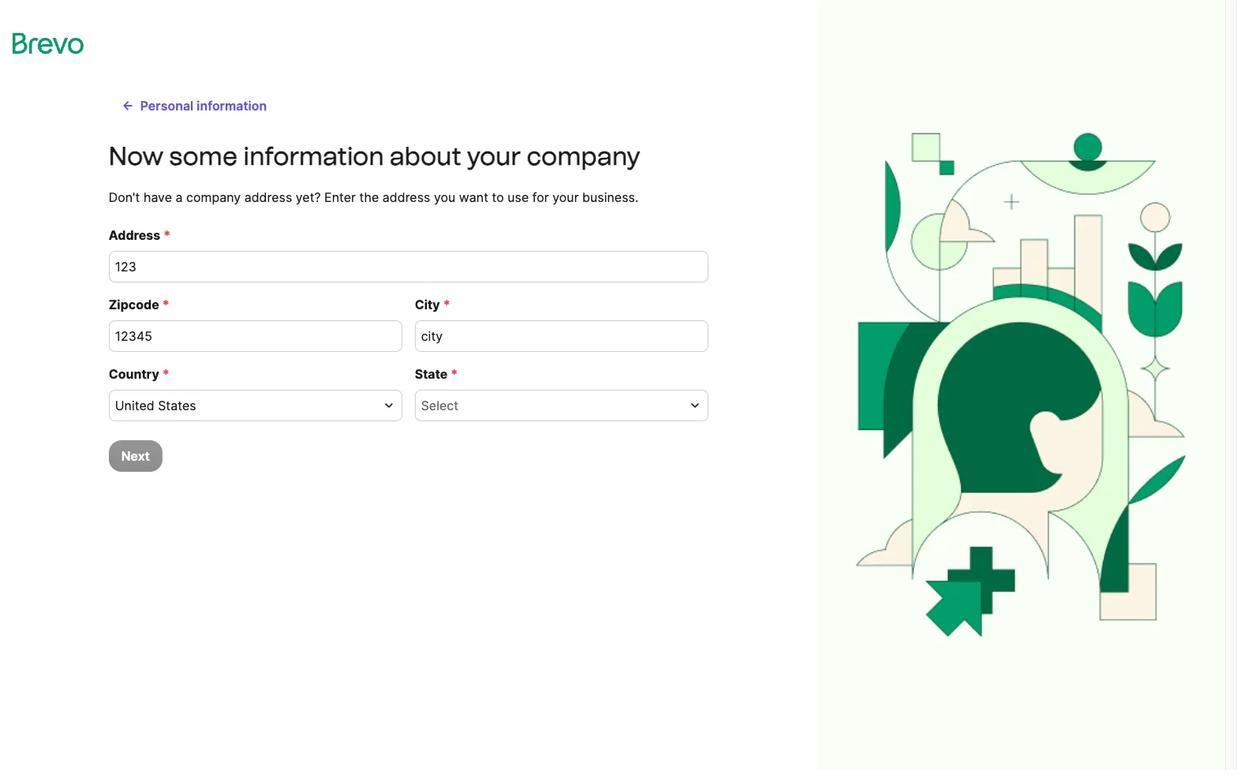 Task type: vqa. For each thing, say whether or not it's contained in the screenshot.
Reject All button
no



Task type: describe. For each thing, give the bounding box(es) containing it.
about
[[390, 141, 462, 171]]

* for zipcode *
[[162, 297, 170, 313]]

select
[[421, 398, 459, 414]]

have
[[144, 189, 172, 205]]

address *
[[109, 227, 171, 243]]

enter
[[325, 189, 356, 205]]

select button
[[415, 390, 709, 422]]

state
[[415, 366, 448, 382]]

now
[[109, 141, 164, 171]]

next button
[[109, 441, 163, 472]]

* for address *
[[164, 227, 171, 243]]

personal
[[140, 98, 194, 114]]

2 address from the left
[[383, 189, 431, 205]]

use
[[508, 189, 529, 205]]

1 vertical spatial company
[[186, 189, 241, 205]]

city *
[[415, 297, 451, 313]]

the
[[360, 189, 379, 205]]

1 vertical spatial information
[[243, 141, 384, 171]]



Task type: locate. For each thing, give the bounding box(es) containing it.
you
[[434, 189, 456, 205]]

* for state *
[[451, 366, 458, 382]]

a
[[176, 189, 183, 205]]

address
[[109, 227, 160, 243]]

country
[[109, 366, 159, 382]]

*
[[164, 227, 171, 243], [162, 297, 170, 313], [443, 297, 451, 313], [162, 366, 170, 382], [451, 366, 458, 382]]

* right state
[[451, 366, 458, 382]]

business.
[[583, 189, 639, 205]]

0 vertical spatial information
[[197, 98, 267, 114]]

* for country *
[[162, 366, 170, 382]]

next
[[121, 448, 150, 464]]

united states
[[115, 398, 196, 414]]

1 vertical spatial your
[[553, 189, 579, 205]]

0 horizontal spatial company
[[186, 189, 241, 205]]

some
[[169, 141, 238, 171]]

information inside button
[[197, 98, 267, 114]]

to
[[492, 189, 504, 205]]

company right a
[[186, 189, 241, 205]]

personal information
[[140, 98, 267, 114]]

want
[[459, 189, 489, 205]]

0 vertical spatial your
[[467, 141, 521, 171]]

0 horizontal spatial address
[[244, 189, 292, 205]]

1 horizontal spatial address
[[383, 189, 431, 205]]

country *
[[109, 366, 170, 382]]

1 address from the left
[[244, 189, 292, 205]]

* right country in the top of the page
[[162, 366, 170, 382]]

company up business.
[[527, 141, 641, 171]]

None text field
[[109, 251, 709, 283], [109, 321, 402, 352], [415, 321, 709, 352], [109, 251, 709, 283], [109, 321, 402, 352], [415, 321, 709, 352]]

city
[[415, 297, 440, 313]]

* right zipcode
[[162, 297, 170, 313]]

1 horizontal spatial your
[[553, 189, 579, 205]]

* right address
[[164, 227, 171, 243]]

address
[[244, 189, 292, 205], [383, 189, 431, 205]]

None field
[[115, 396, 377, 415], [421, 396, 683, 415], [115, 396, 377, 415], [421, 396, 683, 415]]

1 horizontal spatial company
[[527, 141, 641, 171]]

your right for
[[553, 189, 579, 205]]

for
[[533, 189, 549, 205]]

united states button
[[109, 390, 402, 422]]

don't
[[109, 189, 140, 205]]

your
[[467, 141, 521, 171], [553, 189, 579, 205]]

states
[[158, 398, 196, 414]]

information up yet?
[[243, 141, 384, 171]]

address left yet?
[[244, 189, 292, 205]]

united
[[115, 398, 154, 414]]

personal information button
[[109, 90, 280, 122]]

state *
[[415, 366, 458, 382]]

your up to
[[467, 141, 521, 171]]

information
[[197, 98, 267, 114], [243, 141, 384, 171]]

zipcode *
[[109, 297, 170, 313]]

address right the
[[383, 189, 431, 205]]

* for city *
[[443, 297, 451, 313]]

zipcode
[[109, 297, 159, 313]]

company
[[527, 141, 641, 171], [186, 189, 241, 205]]

now some information about your company
[[109, 141, 641, 171]]

0 horizontal spatial your
[[467, 141, 521, 171]]

information up the some
[[197, 98, 267, 114]]

* right city
[[443, 297, 451, 313]]

yet?
[[296, 189, 321, 205]]

don't have a company address yet? enter the address you want to use for your business.
[[109, 189, 639, 205]]

0 vertical spatial company
[[527, 141, 641, 171]]



